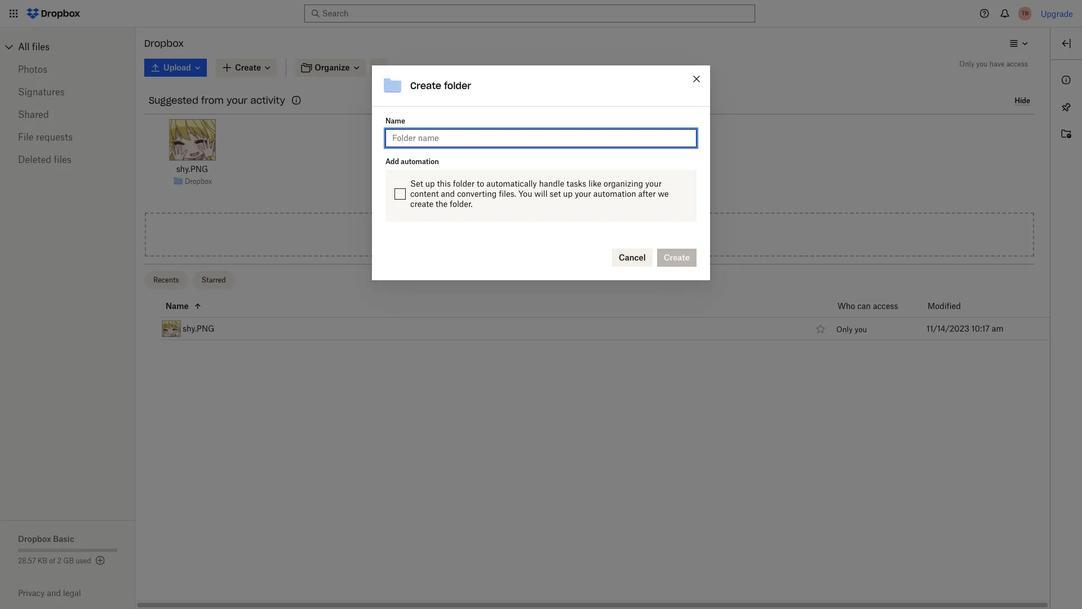 Task type: locate. For each thing, give the bounding box(es) containing it.
your right from
[[227, 95, 248, 106]]

you left have
[[977, 60, 989, 68]]

you for only you
[[855, 325, 868, 334]]

your up the after
[[646, 179, 662, 188]]

files down file requests link
[[54, 154, 72, 165]]

only inside name shy.png, modified 11/14/2023 10:17 am, element
[[837, 325, 853, 334]]

you
[[977, 60, 989, 68], [855, 325, 868, 334]]

28.57 kb of 2 gb used
[[18, 557, 91, 565]]

1 vertical spatial folder
[[453, 179, 475, 188]]

shy.png link right /shy.png icon
[[183, 322, 215, 335]]

and
[[441, 189, 455, 199], [47, 588, 61, 598]]

signatures link
[[18, 81, 117, 103]]

automation down organizing
[[594, 189, 637, 199]]

files for all files
[[32, 41, 50, 52]]

deleted files
[[18, 154, 72, 165]]

open pinned items image
[[1060, 100, 1074, 114]]

1 vertical spatial shy.png link
[[183, 322, 215, 335]]

folder up converting in the top of the page
[[453, 179, 475, 188]]

1 horizontal spatial your
[[575, 189, 592, 199]]

shy.png right /shy.png icon
[[183, 323, 215, 333]]

we
[[658, 189, 669, 199]]

add automation
[[386, 157, 439, 166]]

0 horizontal spatial name
[[166, 301, 189, 310]]

only you button
[[837, 325, 868, 334]]

set
[[550, 189, 561, 199]]

starred button
[[193, 271, 235, 289]]

2 horizontal spatial your
[[646, 179, 662, 188]]

1 horizontal spatial automation
[[594, 189, 637, 199]]

only you have access
[[960, 60, 1029, 68]]

1 vertical spatial name
[[166, 301, 189, 310]]

1 horizontal spatial dropbox
[[144, 38, 184, 49]]

like
[[589, 179, 602, 188]]

this
[[437, 179, 451, 188]]

access right have
[[1007, 60, 1029, 68]]

0 horizontal spatial automation
[[401, 157, 439, 166]]

0 horizontal spatial dropbox
[[18, 534, 51, 544]]

1 horizontal spatial files
[[54, 154, 72, 165]]

1 vertical spatial only
[[837, 325, 853, 334]]

files right all
[[32, 41, 50, 52]]

0 horizontal spatial only
[[837, 325, 853, 334]]

0 horizontal spatial files
[[32, 41, 50, 52]]

only you
[[837, 325, 868, 334]]

0 horizontal spatial and
[[47, 588, 61, 598]]

name inside create folder 'dialog'
[[386, 117, 406, 125]]

1 vertical spatial and
[[47, 588, 61, 598]]

photos link
[[18, 58, 117, 81]]

your down tasks
[[575, 189, 592, 199]]

name up /shy.png icon
[[166, 301, 189, 310]]

deleted
[[18, 154, 51, 165]]

0 vertical spatial access
[[1007, 60, 1029, 68]]

0 vertical spatial and
[[441, 189, 455, 199]]

1 horizontal spatial you
[[977, 60, 989, 68]]

28.57
[[18, 557, 36, 565]]

you
[[519, 189, 533, 199]]

2 vertical spatial dropbox
[[18, 534, 51, 544]]

shy.png link
[[176, 163, 208, 175], [183, 322, 215, 335]]

your
[[227, 95, 248, 106], [646, 179, 662, 188], [575, 189, 592, 199]]

1 vertical spatial access
[[874, 301, 899, 310]]

0 vertical spatial name
[[386, 117, 406, 125]]

1 vertical spatial you
[[855, 325, 868, 334]]

and down this
[[441, 189, 455, 199]]

and left legal
[[47, 588, 61, 598]]

1 horizontal spatial only
[[960, 60, 975, 68]]

name up add
[[386, 117, 406, 125]]

all files
[[18, 41, 50, 52]]

shy.png up dropbox link
[[176, 164, 208, 174]]

name
[[386, 117, 406, 125], [166, 301, 189, 310]]

folder
[[444, 80, 472, 91], [453, 179, 475, 188]]

you inside name shy.png, modified 11/14/2023 10:17 am, element
[[855, 325, 868, 334]]

1 vertical spatial dropbox
[[185, 177, 212, 185]]

0 horizontal spatial up
[[426, 179, 435, 188]]

suggested
[[149, 95, 198, 106]]

kb
[[38, 557, 47, 565]]

global header element
[[0, 0, 1083, 28]]

shy.png
[[176, 164, 208, 174], [183, 323, 215, 333]]

only left have
[[960, 60, 975, 68]]

only
[[960, 60, 975, 68], [837, 325, 853, 334]]

upgrade link
[[1042, 9, 1074, 18]]

0 horizontal spatial access
[[874, 301, 899, 310]]

create
[[411, 199, 434, 209]]

used
[[76, 557, 91, 565]]

1 vertical spatial automation
[[594, 189, 637, 199]]

1 horizontal spatial and
[[441, 189, 455, 199]]

and inside set up this folder to automatically handle tasks like organizing your content and converting files. you will set up your automation after we create the folder.
[[441, 189, 455, 199]]

0 horizontal spatial your
[[227, 95, 248, 106]]

automation up the set
[[401, 157, 439, 166]]

up
[[426, 179, 435, 188], [563, 189, 573, 199]]

1 vertical spatial your
[[646, 179, 662, 188]]

files.
[[499, 189, 517, 199]]

0 horizontal spatial you
[[855, 325, 868, 334]]

modified button
[[928, 299, 991, 313]]

0 vertical spatial files
[[32, 41, 50, 52]]

dropbox
[[144, 38, 184, 49], [185, 177, 212, 185], [18, 534, 51, 544]]

access
[[1007, 60, 1029, 68], [874, 301, 899, 310]]

up right the set
[[563, 189, 573, 199]]

only for only you have access
[[960, 60, 975, 68]]

1 horizontal spatial name
[[386, 117, 406, 125]]

0 vertical spatial only
[[960, 60, 975, 68]]

up up content
[[426, 179, 435, 188]]

name button
[[166, 299, 811, 313]]

organizing
[[604, 179, 644, 188]]

photos
[[18, 64, 47, 75]]

legal
[[63, 588, 81, 598]]

recents button
[[144, 271, 188, 289]]

converting
[[457, 189, 497, 199]]

/shy.png image
[[162, 320, 181, 337]]

handle
[[539, 179, 565, 188]]

1 vertical spatial files
[[54, 154, 72, 165]]

access right can
[[874, 301, 899, 310]]

2 vertical spatial your
[[575, 189, 592, 199]]

add
[[386, 157, 399, 166]]

table
[[135, 295, 1051, 340]]

files
[[32, 41, 50, 52], [54, 154, 72, 165]]

only for only you
[[837, 325, 853, 334]]

0 vertical spatial your
[[227, 95, 248, 106]]

automation
[[401, 157, 439, 166], [594, 189, 637, 199]]

only down 'who'
[[837, 325, 853, 334]]

1 vertical spatial shy.png
[[183, 323, 215, 333]]

open information panel image
[[1060, 73, 1074, 87]]

activity
[[251, 95, 285, 106]]

0 vertical spatial you
[[977, 60, 989, 68]]

you down can
[[855, 325, 868, 334]]

0 vertical spatial up
[[426, 179, 435, 188]]

2 horizontal spatial dropbox
[[185, 177, 212, 185]]

1 horizontal spatial up
[[563, 189, 573, 199]]

shy.png link up dropbox link
[[176, 163, 208, 175]]

folder right create
[[444, 80, 472, 91]]



Task type: describe. For each thing, give the bounding box(es) containing it.
0 vertical spatial dropbox
[[144, 38, 184, 49]]

file requests link
[[18, 126, 117, 148]]

open activity image
[[1060, 127, 1074, 141]]

1 vertical spatial up
[[563, 189, 573, 199]]

automatically
[[487, 179, 537, 188]]

the
[[436, 199, 448, 209]]

0 vertical spatial shy.png
[[176, 164, 208, 174]]

1 horizontal spatial access
[[1007, 60, 1029, 68]]

will
[[535, 189, 548, 199]]

can
[[858, 301, 871, 310]]

dropbox link
[[185, 176, 212, 187]]

folder.
[[450, 199, 473, 209]]

name inside button
[[166, 301, 189, 310]]

have
[[990, 60, 1005, 68]]

who
[[838, 301, 856, 310]]

deleted files link
[[18, 148, 117, 171]]

all files link
[[18, 38, 135, 56]]

after
[[639, 189, 656, 199]]

11/14/2023 10:17 am
[[927, 323, 1004, 333]]

11/14/2023
[[927, 323, 970, 333]]

privacy
[[18, 588, 45, 598]]

add to starred image
[[814, 322, 828, 335]]

table containing name
[[135, 295, 1051, 340]]

0 vertical spatial automation
[[401, 157, 439, 166]]

modified
[[928, 301, 962, 310]]

upgrade
[[1042, 9, 1074, 18]]

dropbox basic
[[18, 534, 74, 544]]

cancel
[[619, 253, 646, 262]]

of
[[49, 557, 55, 565]]

folder inside set up this folder to automatically handle tasks like organizing your content and converting files. you will set up your automation after we create the folder.
[[453, 179, 475, 188]]

get more space image
[[93, 554, 107, 567]]

create folder dialog
[[372, 65, 711, 280]]

cancel button
[[612, 249, 653, 267]]

privacy and legal link
[[18, 588, 135, 598]]

file
[[18, 131, 34, 143]]

files for deleted files
[[54, 154, 72, 165]]

from
[[201, 95, 224, 106]]

suggested from your activity
[[149, 95, 285, 106]]

10:17
[[972, 323, 990, 333]]

shared
[[18, 109, 49, 120]]

access inside table
[[874, 301, 899, 310]]

dropbox for dropbox link
[[185, 177, 212, 185]]

file requests
[[18, 131, 73, 143]]

recents
[[153, 276, 179, 284]]

0 vertical spatial folder
[[444, 80, 472, 91]]

2
[[57, 557, 61, 565]]

privacy and legal
[[18, 588, 81, 598]]

shy.png link inside table
[[183, 322, 215, 335]]

signatures
[[18, 86, 65, 98]]

you for only you have access
[[977, 60, 989, 68]]

shared link
[[18, 103, 117, 126]]

content
[[411, 189, 439, 199]]

/shy.png image
[[169, 119, 216, 161]]

tasks
[[567, 179, 587, 188]]

shy.png inside table
[[183, 323, 215, 333]]

set up this folder to automatically handle tasks like organizing your content and converting files. you will set up your automation after we create the folder.
[[411, 179, 669, 209]]

gb
[[63, 557, 74, 565]]

dropbox for dropbox basic
[[18, 534, 51, 544]]

who can access
[[838, 301, 899, 310]]

requests
[[36, 131, 73, 143]]

automation inside set up this folder to automatically handle tasks like organizing your content and converting files. you will set up your automation after we create the folder.
[[594, 189, 637, 199]]

set
[[411, 179, 423, 188]]

Name text field
[[393, 132, 690, 144]]

name shy.png, modified 11/14/2023 10:17 am, element
[[135, 318, 1051, 340]]

create
[[411, 80, 442, 91]]

starred
[[202, 276, 226, 284]]

0 vertical spatial shy.png link
[[176, 163, 208, 175]]

open details pane image
[[1060, 37, 1074, 50]]

am
[[993, 323, 1004, 333]]

dropbox logo - go to the homepage image
[[23, 5, 84, 23]]

all
[[18, 41, 30, 52]]

to
[[477, 179, 485, 188]]

create folder
[[411, 80, 472, 91]]

basic
[[53, 534, 74, 544]]



Task type: vqa. For each thing, say whether or not it's contained in the screenshot.
whether
no



